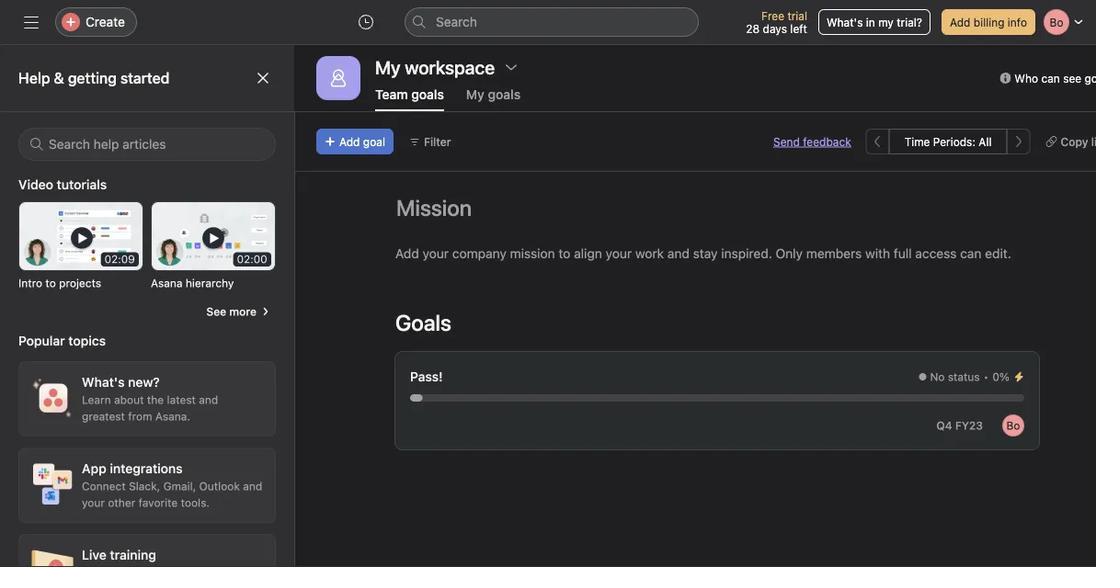 Task type: vqa. For each thing, say whether or not it's contained in the screenshot.
Teams element on the top of page
no



Task type: describe. For each thing, give the bounding box(es) containing it.
what's in my trial? button
[[818, 9, 931, 35]]

li
[[1091, 135, 1096, 148]]

time periods: all
[[905, 135, 992, 148]]

intro to projects
[[18, 277, 101, 290]]

outlook
[[199, 480, 240, 493]]

my goals link
[[466, 87, 521, 111]]

periods:
[[933, 135, 976, 148]]

and for what's new?
[[199, 394, 218, 406]]

0 horizontal spatial to
[[45, 277, 56, 290]]

who can see go
[[1015, 72, 1096, 85]]

greatest
[[82, 410, 125, 423]]

getting started
[[68, 69, 170, 87]]

asana hierarchy
[[151, 277, 234, 290]]

bo
[[1007, 419, 1020, 432]]

what's in my trial?
[[827, 16, 922, 29]]

goals
[[395, 310, 452, 336]]

days
[[763, 22, 787, 35]]

what's new?
[[82, 375, 160, 390]]

in
[[866, 16, 875, 29]]

2 horizontal spatial and
[[668, 246, 690, 261]]

fy23
[[955, 419, 983, 432]]

all
[[979, 135, 992, 148]]

info
[[1008, 16, 1027, 29]]

1 horizontal spatial your
[[423, 246, 449, 261]]

history image
[[359, 15, 373, 29]]

work
[[635, 246, 664, 261]]

• 0%
[[984, 371, 1010, 384]]

edit.
[[985, 246, 1011, 261]]

add goal button
[[316, 129, 394, 155]]

time periods: all button
[[889, 129, 1007, 155]]

team
[[375, 87, 408, 102]]

close help & getting started image
[[256, 71, 270, 86]]

about
[[114, 394, 144, 406]]

expand sidebar image
[[24, 15, 39, 29]]

and for app integrations
[[243, 480, 262, 493]]

Mission title text field
[[384, 187, 476, 229]]

full
[[894, 246, 912, 261]]

video tutorials
[[18, 177, 107, 192]]

copy li button
[[1038, 129, 1096, 155]]

what's
[[827, 16, 863, 29]]

intro to projects image
[[19, 202, 143, 270]]

28
[[746, 22, 760, 35]]

go
[[1085, 72, 1096, 85]]

0 vertical spatial to
[[559, 246, 571, 261]]

see
[[1063, 72, 1082, 85]]

my
[[466, 87, 485, 102]]

show options image
[[504, 60, 519, 74]]

feedback
[[803, 135, 851, 148]]

add your company mission to align your work and stay inspired. only members with full access can edit.
[[395, 246, 1011, 261]]

q4 fy23
[[937, 419, 983, 432]]

q4 fy23 button
[[928, 413, 991, 439]]

search
[[436, 14, 477, 29]]

status
[[948, 371, 980, 384]]

app integrations
[[82, 461, 183, 476]]

only
[[776, 246, 803, 261]]

favorite
[[139, 497, 178, 509]]

filter
[[424, 135, 451, 148]]

search button
[[405, 7, 699, 37]]

see more
[[206, 305, 257, 318]]

more
[[229, 305, 257, 318]]

&
[[54, 69, 64, 87]]

intro
[[18, 277, 42, 290]]

copy
[[1061, 135, 1088, 148]]

add billing info button
[[942, 9, 1036, 35]]

pass!
[[410, 369, 443, 384]]

access
[[915, 246, 957, 261]]

goals for team goals
[[411, 87, 444, 102]]

team goals link
[[375, 87, 444, 111]]

hierarchy
[[186, 277, 234, 290]]

my workspace
[[375, 56, 495, 78]]

with
[[865, 246, 890, 261]]

help & getting started
[[18, 69, 170, 87]]

send
[[773, 135, 800, 148]]

projects
[[59, 277, 101, 290]]

send feedback
[[773, 135, 851, 148]]



Task type: locate. For each thing, give the bounding box(es) containing it.
your inside app integrations connect slack, gmail, outlook and your other favorite tools.
[[82, 497, 105, 509]]

trial
[[788, 9, 807, 22]]

0 vertical spatial can
[[1041, 72, 1060, 85]]

help
[[18, 69, 50, 87]]

align
[[574, 246, 602, 261]]

0 horizontal spatial and
[[199, 394, 218, 406]]

Search help articles text field
[[18, 128, 276, 161]]

add for add goal
[[339, 135, 360, 148]]

1 horizontal spatial to
[[559, 246, 571, 261]]

asana.
[[155, 410, 190, 423]]

add
[[950, 16, 971, 29], [339, 135, 360, 148], [395, 246, 419, 261]]

add inside 'button'
[[339, 135, 360, 148]]

add left goal
[[339, 135, 360, 148]]

stay
[[693, 246, 718, 261]]

no
[[930, 371, 945, 384]]

company
[[452, 246, 507, 261]]

1 goals from the left
[[411, 87, 444, 102]]

1 vertical spatial to
[[45, 277, 56, 290]]

2 vertical spatial add
[[395, 246, 419, 261]]

who
[[1015, 72, 1038, 85]]

and inside what's new? learn about the latest and greatest from asana.
[[199, 394, 218, 406]]

your right align
[[606, 246, 632, 261]]

0 horizontal spatial can
[[960, 246, 982, 261]]

2 vertical spatial and
[[243, 480, 262, 493]]

inspired.
[[721, 246, 772, 261]]

connect
[[82, 480, 126, 493]]

goals for my goals
[[488, 87, 521, 102]]

send feedback link
[[773, 133, 851, 150]]

tools.
[[181, 497, 210, 509]]

billing
[[974, 16, 1005, 29]]

learn
[[82, 394, 111, 406]]

0 horizontal spatial add
[[339, 135, 360, 148]]

to
[[559, 246, 571, 261], [45, 277, 56, 290]]

filter button
[[401, 129, 459, 155]]

your for app integrations connect slack, gmail, outlook and your other favorite tools.
[[82, 497, 105, 509]]

your for add your company mission to align your work and stay inspired. only members with full access can edit.
[[606, 246, 632, 261]]

1 vertical spatial and
[[199, 394, 218, 406]]

your left company
[[423, 246, 449, 261]]

goal
[[363, 135, 385, 148]]

1 vertical spatial add
[[339, 135, 360, 148]]

members
[[806, 246, 862, 261]]

live training
[[82, 548, 156, 563]]

0 vertical spatial add
[[950, 16, 971, 29]]

from
[[128, 410, 152, 423]]

1 horizontal spatial and
[[243, 480, 262, 493]]

add goal
[[339, 135, 385, 148]]

free
[[762, 9, 784, 22]]

add down mission title text field
[[395, 246, 419, 261]]

and right outlook
[[243, 480, 262, 493]]

goals down my workspace
[[411, 87, 444, 102]]

asana
[[151, 277, 183, 290]]

to left align
[[559, 246, 571, 261]]

create button
[[55, 7, 137, 37]]

asana hierarchy image
[[152, 202, 275, 270]]

mission
[[510, 246, 555, 261]]

create
[[86, 14, 125, 29]]

can left see
[[1041, 72, 1060, 85]]

0 horizontal spatial your
[[82, 497, 105, 509]]

latest
[[167, 394, 196, 406]]

add left billing
[[950, 16, 971, 29]]

what's new? learn about the latest and greatest from asana.
[[82, 375, 218, 423]]

to right intro
[[45, 277, 56, 290]]

1 horizontal spatial add
[[395, 246, 419, 261]]

0 vertical spatial and
[[668, 246, 690, 261]]

my
[[878, 16, 894, 29]]

copy li
[[1061, 135, 1096, 148]]

0%
[[993, 371, 1010, 384]]

add billing info
[[950, 16, 1027, 29]]

popular topics
[[18, 333, 106, 349]]

and inside app integrations connect slack, gmail, outlook and your other favorite tools.
[[243, 480, 262, 493]]

add for add billing info
[[950, 16, 971, 29]]

your down connect
[[82, 497, 105, 509]]

1 horizontal spatial can
[[1041, 72, 1060, 85]]

live training button
[[18, 534, 276, 567]]

trial?
[[897, 16, 922, 29]]

gmail,
[[163, 480, 196, 493]]

see
[[206, 305, 226, 318]]

0 horizontal spatial goals
[[411, 87, 444, 102]]

add inside button
[[950, 16, 971, 29]]

other
[[108, 497, 135, 509]]

bo button
[[1002, 415, 1025, 437]]

goals
[[411, 87, 444, 102], [488, 87, 521, 102]]

•
[[984, 371, 989, 384]]

2 goals from the left
[[488, 87, 521, 102]]

2 horizontal spatial add
[[950, 16, 971, 29]]

and left stay
[[668, 246, 690, 261]]

the
[[147, 394, 164, 406]]

q4
[[937, 419, 952, 432]]

time
[[905, 135, 930, 148]]

no status
[[930, 371, 980, 384]]

1 horizontal spatial goals
[[488, 87, 521, 102]]

add for add your company mission to align your work and stay inspired. only members with full access can edit.
[[395, 246, 419, 261]]

and right the latest
[[199, 394, 218, 406]]

my goals
[[466, 87, 521, 102]]

can left edit.
[[960, 246, 982, 261]]

team goals
[[375, 87, 444, 102]]

free trial 28 days left
[[746, 9, 807, 35]]

goals down show options icon
[[488, 87, 521, 102]]

left
[[790, 22, 807, 35]]

None field
[[18, 128, 276, 161]]

2 horizontal spatial your
[[606, 246, 632, 261]]

see more button
[[202, 299, 276, 325]]

search list box
[[405, 7, 699, 37]]

1 vertical spatial can
[[960, 246, 982, 261]]



